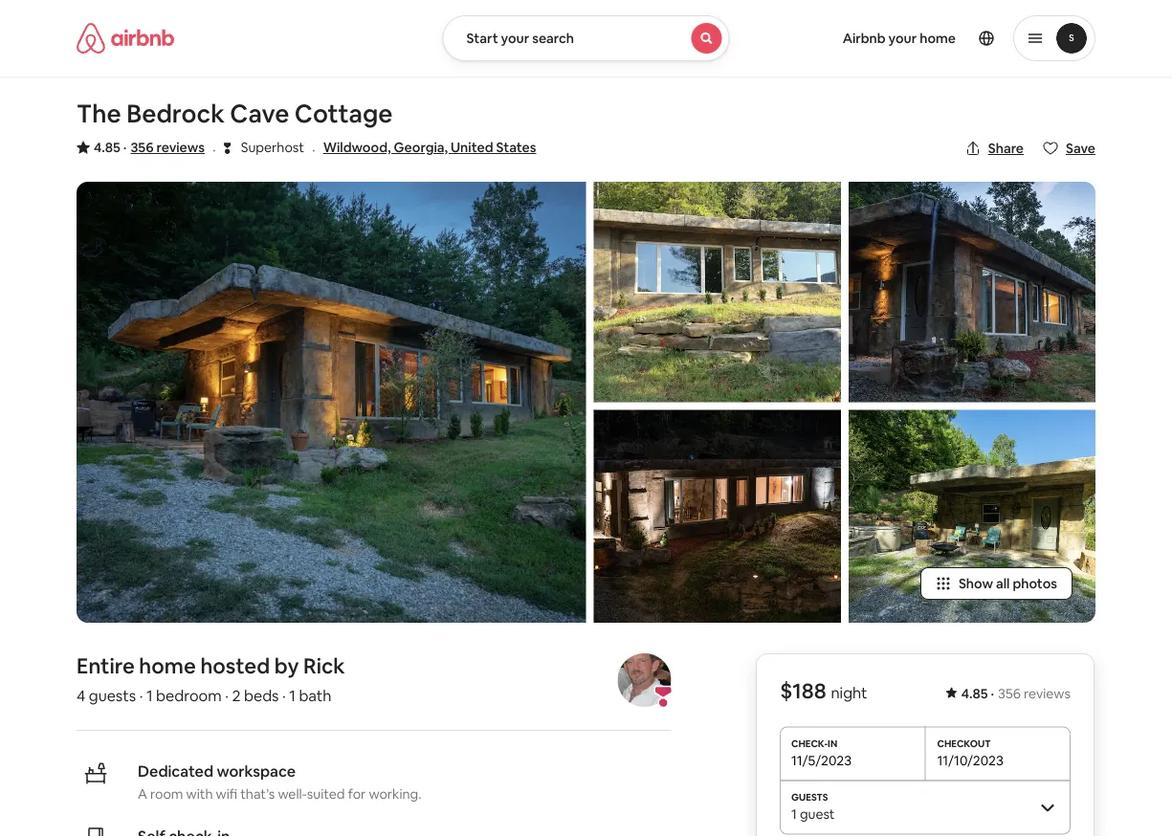 Task type: describe. For each thing, give the bounding box(es) containing it.
cottage
[[295, 98, 393, 130]]

$188
[[780, 678, 827, 705]]

wifi
[[216, 786, 238, 803]]

your for airbnb
[[889, 30, 918, 47]]

home inside entire home hosted by rick 4 guests · 1 bedroom · 2 beds · 1 bath
[[139, 653, 196, 680]]

airbnb your home link
[[832, 18, 968, 58]]

share button
[[958, 132, 1032, 165]]

Start your search search field
[[443, 15, 730, 61]]

· left the 356 reviews button
[[123, 139, 127, 156]]

bedrock
[[127, 98, 225, 130]]

superhost
[[241, 139, 304, 156]]

photos
[[1013, 575, 1058, 593]]

show all photos button
[[921, 568, 1073, 600]]

4
[[77, 686, 85, 706]]

united
[[451, 139, 494, 156]]

the
[[77, 98, 121, 130]]

1 horizontal spatial 4.85 · 356 reviews
[[962, 686, 1071, 703]]

all
[[997, 575, 1011, 593]]

entire
[[77, 653, 135, 680]]

2
[[232, 686, 241, 706]]

your for start
[[501, 30, 530, 47]]

0 horizontal spatial 4.85
[[94, 139, 121, 156]]

1 inside dropdown button
[[792, 806, 797, 823]]

1 horizontal spatial reviews
[[1025, 686, 1071, 703]]

well-
[[278, 786, 307, 803]]

guest
[[800, 806, 836, 823]]

start
[[467, 30, 499, 47]]

the bedrock cave cottage
[[77, 98, 393, 130]]

states
[[496, 139, 537, 156]]

· wildwood, georgia, united states
[[312, 139, 537, 159]]

1 horizontal spatial 1
[[289, 686, 296, 706]]

workspace
[[217, 762, 296, 781]]

suited
[[307, 786, 345, 803]]

start your search
[[467, 30, 575, 47]]

airbnb
[[843, 30, 886, 47]]

󰀃
[[224, 138, 231, 157]]

0 vertical spatial 4.85 · 356 reviews
[[94, 139, 205, 156]]

show all photos
[[959, 575, 1058, 593]]

356 reviews button
[[131, 138, 205, 157]]

working.
[[369, 786, 422, 803]]

nightfall at bedrock image
[[594, 410, 841, 623]]

home inside "link"
[[920, 30, 957, 47]]

1 vertical spatial 356
[[999, 686, 1022, 703]]

morning at bedrock image
[[594, 182, 841, 403]]

wildwood, georgia, united states button
[[323, 136, 537, 159]]

a
[[138, 786, 147, 803]]

0 vertical spatial 356
[[131, 139, 154, 156]]

0 horizontal spatial 1
[[146, 686, 153, 706]]

1 vertical spatial 4.85
[[962, 686, 989, 703]]

· left 󰀃
[[213, 139, 216, 159]]

bedroom
[[156, 686, 222, 706]]

bedrock cave cottage image
[[849, 182, 1096, 403]]



Task type: locate. For each thing, give the bounding box(es) containing it.
reviews
[[157, 139, 205, 156], [1025, 686, 1071, 703]]

night
[[831, 684, 868, 703]]

cave
[[230, 98, 289, 130]]

save
[[1067, 140, 1096, 157]]

2 your from the left
[[889, 30, 918, 47]]

1 vertical spatial home
[[139, 653, 196, 680]]

beds
[[244, 686, 279, 706]]

rick is a superhost. learn more about rick. image
[[618, 654, 671, 708], [618, 654, 671, 708]]

dedicated workspace a room with wifi that's well-suited for working.
[[138, 762, 422, 803]]

1 left guest
[[792, 806, 797, 823]]

356 up 11/10/2023
[[999, 686, 1022, 703]]

1 horizontal spatial 356
[[999, 686, 1022, 703]]

the bedrock cave cottage image 5 image
[[849, 410, 1096, 623]]

for
[[348, 786, 366, 803]]

airbnb your home
[[843, 30, 957, 47]]

· up 11/10/2023
[[992, 686, 995, 703]]

your inside "link"
[[889, 30, 918, 47]]

home up bedroom
[[139, 653, 196, 680]]

by rick
[[275, 653, 345, 680]]

that's
[[240, 786, 275, 803]]

$188 night
[[780, 678, 868, 705]]

your right start
[[501, 30, 530, 47]]

your right airbnb
[[889, 30, 918, 47]]

your
[[501, 30, 530, 47], [889, 30, 918, 47]]

1 horizontal spatial 4.85
[[962, 686, 989, 703]]

0 horizontal spatial reviews
[[157, 139, 205, 156]]

0 horizontal spatial your
[[501, 30, 530, 47]]

room
[[150, 786, 183, 803]]

bath
[[299, 686, 332, 706]]

with
[[186, 786, 213, 803]]

11/5/2023
[[792, 752, 852, 769]]

entire home hosted by rick 4 guests · 1 bedroom · 2 beds · 1 bath
[[77, 653, 345, 706]]

show
[[959, 575, 994, 593]]

2 horizontal spatial 1
[[792, 806, 797, 823]]

0 horizontal spatial 4.85 · 356 reviews
[[94, 139, 205, 156]]

· right guests on the left bottom
[[139, 686, 143, 706]]

profile element
[[753, 0, 1096, 77]]

· inside the · wildwood, georgia, united states
[[312, 139, 316, 159]]

0 vertical spatial home
[[920, 30, 957, 47]]

0 vertical spatial reviews
[[157, 139, 205, 156]]

4.85
[[94, 139, 121, 156], [962, 686, 989, 703]]

save button
[[1036, 132, 1104, 165]]

dedicated
[[138, 762, 214, 781]]

1 right guests on the left bottom
[[146, 686, 153, 706]]

home
[[920, 30, 957, 47], [139, 653, 196, 680]]

· left 2
[[225, 686, 229, 706]]

4.85 down the the
[[94, 139, 121, 156]]

1 your from the left
[[501, 30, 530, 47]]

share
[[989, 140, 1025, 157]]

0 horizontal spatial home
[[139, 653, 196, 680]]

start your search button
[[443, 15, 730, 61]]

1 left bath
[[289, 686, 296, 706]]

1 vertical spatial 4.85 · 356 reviews
[[962, 686, 1071, 703]]

your inside button
[[501, 30, 530, 47]]

· right superhost
[[312, 139, 316, 159]]

1 guest button
[[780, 781, 1071, 835]]

1 horizontal spatial your
[[889, 30, 918, 47]]

11/10/2023
[[938, 752, 1004, 769]]

356
[[131, 139, 154, 156], [999, 686, 1022, 703]]

0 vertical spatial 4.85
[[94, 139, 121, 156]]

4.85 · 356 reviews down bedrock
[[94, 139, 205, 156]]

356 down bedrock
[[131, 139, 154, 156]]

4.85 · 356 reviews
[[94, 139, 205, 156], [962, 686, 1071, 703]]

1 horizontal spatial home
[[920, 30, 957, 47]]

4.85 up 11/10/2023
[[962, 686, 989, 703]]

guests
[[89, 686, 136, 706]]

1 vertical spatial reviews
[[1025, 686, 1071, 703]]

georgia,
[[394, 139, 448, 156]]

1
[[146, 686, 153, 706], [289, 686, 296, 706], [792, 806, 797, 823]]

· right beds at the left
[[282, 686, 286, 706]]

hosted
[[200, 653, 270, 680]]

home right airbnb
[[920, 30, 957, 47]]

1 guest
[[792, 806, 836, 823]]

0 horizontal spatial 356
[[131, 139, 154, 156]]

4.85 · 356 reviews up 11/10/2023
[[962, 686, 1071, 703]]

the bedrock cave cottage! image
[[77, 182, 586, 623]]

search
[[533, 30, 575, 47]]

·
[[123, 139, 127, 156], [213, 139, 216, 159], [312, 139, 316, 159], [992, 686, 995, 703], [139, 686, 143, 706], [225, 686, 229, 706], [282, 686, 286, 706]]

wildwood,
[[323, 139, 391, 156]]



Task type: vqa. For each thing, say whether or not it's contained in the screenshot.
Dedicated workspace A room with wifi that's well-suited for working. at the left of the page
yes



